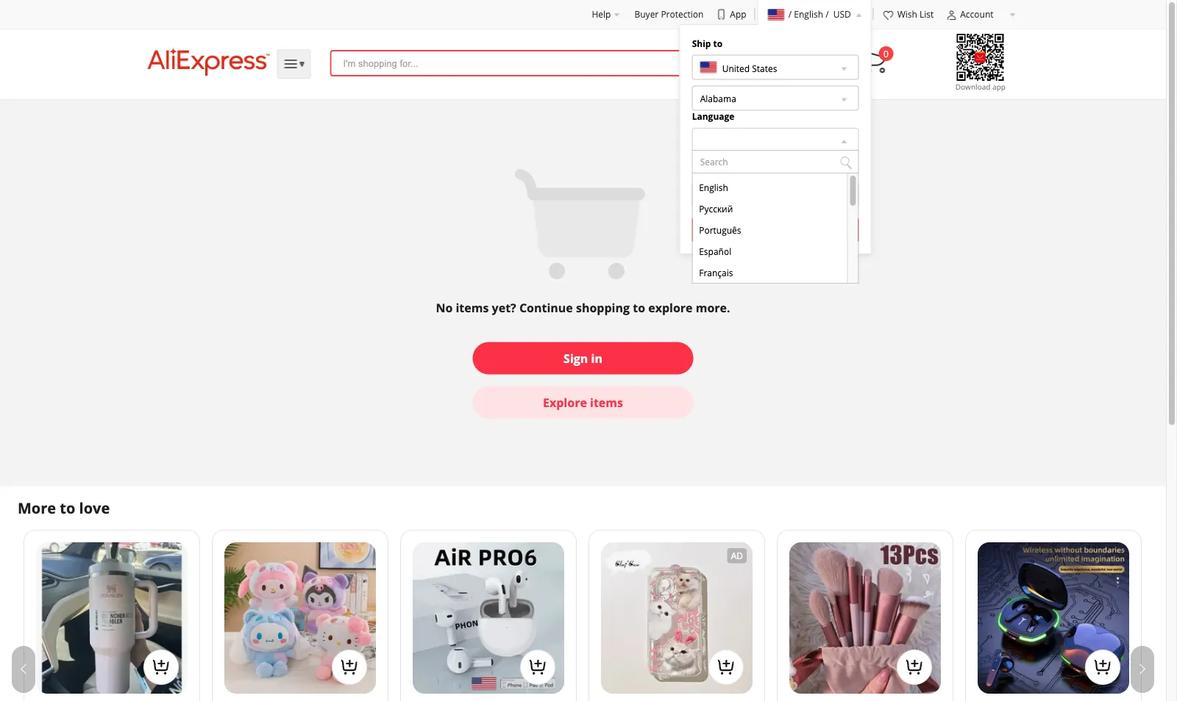 Task type: vqa. For each thing, say whether or not it's contained in the screenshot.
$1.99
no



Task type: locate. For each thing, give the bounding box(es) containing it.
0 horizontal spatial usd
[[698, 189, 716, 201]]

0 horizontal spatial english
[[699, 182, 728, 194]]

/ english / usd
[[789, 8, 851, 20]]

items right the no
[[456, 300, 489, 316]]

buyer
[[635, 8, 659, 20]]

1 vertical spatial to
[[633, 300, 645, 316]]

english down currency on the right top of the page
[[699, 182, 728, 194]]

usd
[[833, 8, 851, 20], [698, 189, 716, 201]]

dollar
[[736, 189, 761, 201]]

1 horizontal spatial usd
[[833, 8, 851, 20]]

help
[[592, 8, 611, 20]]

2 / from the left
[[826, 8, 829, 20]]

to left explore
[[633, 300, 645, 316]]

to left the love on the left bottom of the page
[[60, 498, 75, 519]]

0 horizontal spatial /
[[789, 8, 792, 20]]

wish
[[897, 8, 917, 20]]

español link
[[693, 241, 847, 263]]

/ left size icon
[[826, 8, 829, 20]]

1 horizontal spatial items
[[590, 395, 623, 411]]

usd ( us dollar ) link
[[698, 183, 766, 207]]

language
[[692, 110, 735, 123]]

0 vertical spatial to
[[713, 37, 723, 49]]

explore items link
[[473, 387, 693, 419]]

русский
[[699, 203, 733, 215]]

to right ship
[[713, 37, 723, 49]]

no
[[436, 300, 453, 316]]

português link
[[693, 220, 847, 241]]

0 horizontal spatial to
[[60, 498, 75, 519]]

0 vertical spatial usd
[[833, 8, 851, 20]]

alabama link
[[692, 86, 859, 111]]

2 vertical spatial to
[[60, 498, 75, 519]]

ad link
[[589, 530, 765, 702]]

united
[[722, 62, 750, 74]]

français
[[699, 267, 733, 279]]

usd left (
[[698, 189, 716, 201]]

1 vertical spatial items
[[590, 395, 623, 411]]

1 horizontal spatial to
[[633, 300, 645, 316]]

0 link
[[863, 46, 894, 74]]

to for ship to
[[713, 37, 723, 49]]

(
[[718, 189, 721, 201]]

english
[[794, 8, 823, 20], [699, 182, 728, 194]]

items right explore
[[590, 395, 623, 411]]

english up united states link
[[794, 8, 823, 20]]

/ right app
[[789, 8, 792, 20]]

shopping
[[576, 300, 630, 316]]

Search text field
[[692, 150, 859, 174]]

usd left size icon
[[833, 8, 851, 20]]

items for no
[[456, 300, 489, 316]]

2 horizontal spatial to
[[713, 37, 723, 49]]

sign in
[[564, 351, 602, 366]]

continue
[[519, 300, 573, 316]]

app
[[730, 8, 746, 20]]

1 vertical spatial english
[[699, 182, 728, 194]]

0 vertical spatial items
[[456, 300, 489, 316]]

1 / from the left
[[789, 8, 792, 20]]

/
[[789, 8, 792, 20], [826, 8, 829, 20]]

1 vertical spatial usd
[[698, 189, 716, 201]]

usd ( us dollar )
[[698, 189, 766, 201]]

explore
[[543, 395, 587, 411]]

yet?
[[492, 300, 516, 316]]

1 horizontal spatial /
[[826, 8, 829, 20]]

ship to
[[692, 37, 723, 49]]

to
[[713, 37, 723, 49], [633, 300, 645, 316], [60, 498, 75, 519]]

0 vertical spatial english
[[794, 8, 823, 20]]

download app image
[[936, 31, 1024, 93]]

0 horizontal spatial items
[[456, 300, 489, 316]]

items
[[456, 300, 489, 316], [590, 395, 623, 411]]

sign
[[564, 351, 588, 366]]



Task type: describe. For each thing, give the bounding box(es) containing it.
buyer protection link
[[635, 8, 704, 20]]

in
[[591, 351, 602, 366]]

account link
[[946, 8, 1016, 21]]

no items yet? continue shopping to explore more.
[[436, 300, 730, 316]]

items for explore
[[590, 395, 623, 411]]

português
[[699, 225, 741, 237]]

size image
[[946, 9, 957, 21]]

1 horizontal spatial english
[[794, 8, 823, 20]]

русский link
[[693, 199, 847, 220]]

0
[[884, 47, 889, 60]]

app link
[[715, 8, 746, 21]]

I'm shopping for... text field
[[343, 52, 833, 75]]

united states link
[[692, 55, 859, 80]]

protection
[[661, 8, 704, 20]]

account
[[960, 8, 994, 20]]

currency
[[692, 165, 732, 177]]

united states
[[722, 62, 777, 74]]

states
[[752, 62, 777, 74]]

alabama
[[700, 92, 736, 105]]

wish list link
[[883, 8, 934, 21]]

more.
[[696, 300, 730, 316]]

us
[[723, 189, 734, 201]]

)
[[763, 189, 766, 201]]

sign in button
[[473, 342, 693, 375]]

love
[[79, 498, 110, 519]]

size image
[[883, 9, 894, 21]]

explore
[[648, 300, 693, 316]]

more to love
[[18, 498, 110, 519]]

wish list
[[897, 8, 934, 20]]

explore items
[[543, 395, 623, 411]]

list
[[920, 8, 934, 20]]

more
[[18, 498, 56, 519]]

español
[[699, 246, 731, 258]]

français link
[[693, 263, 847, 284]]

english link
[[693, 177, 847, 199]]

buyer protection
[[635, 8, 704, 20]]

ship
[[692, 37, 711, 49]]

to for more to love
[[60, 498, 75, 519]]

ad
[[731, 550, 743, 562]]



